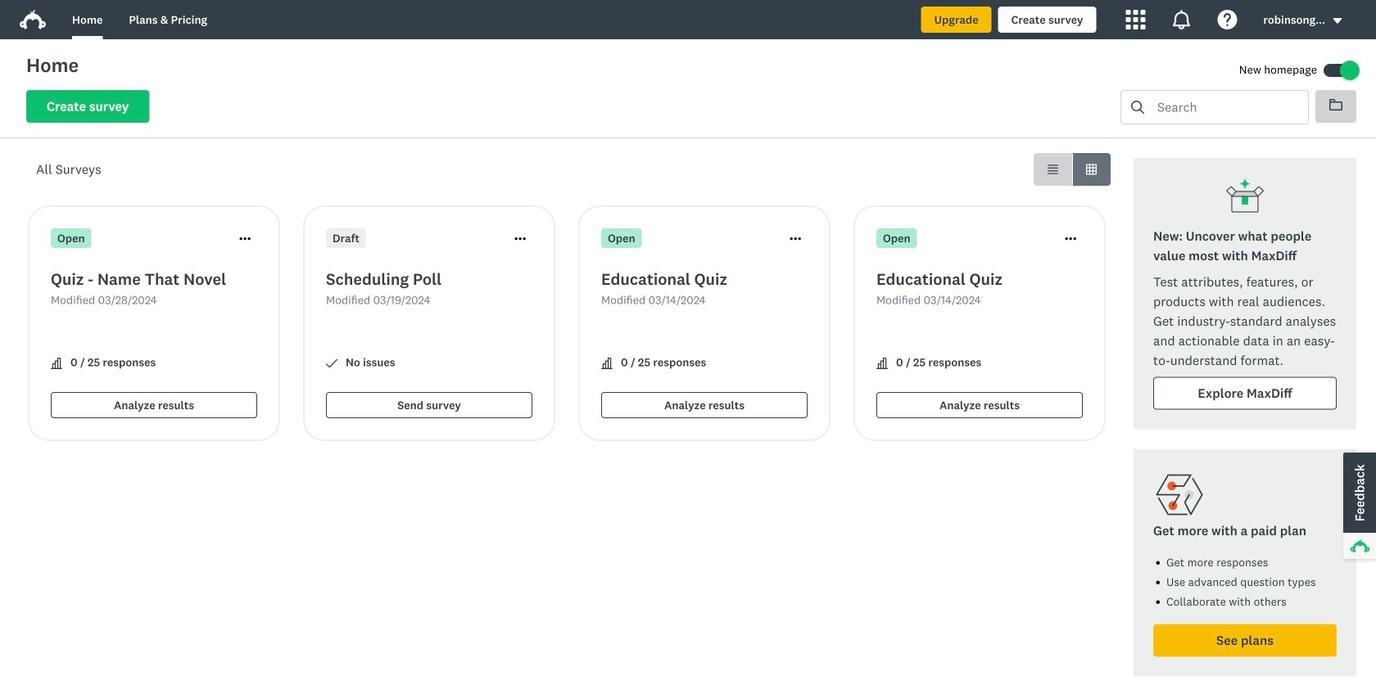 Task type: locate. For each thing, give the bounding box(es) containing it.
group
[[1034, 153, 1111, 186]]

response count image for third response count icon from right
[[51, 358, 62, 369]]

3 response count image from the left
[[601, 358, 613, 369]]

brand logo image
[[20, 7, 46, 33], [20, 10, 46, 29]]

1 horizontal spatial response count image
[[601, 358, 613, 369]]

2 horizontal spatial response count image
[[877, 358, 888, 369]]

0 horizontal spatial response count image
[[51, 358, 62, 369]]

response count image
[[601, 358, 613, 369], [51, 358, 62, 369], [877, 358, 888, 369]]

2 brand logo image from the top
[[20, 10, 46, 29]]

1 horizontal spatial response count image
[[601, 358, 613, 369]]

products icon image
[[1126, 10, 1146, 29], [1126, 10, 1146, 29]]

response count image
[[51, 358, 62, 369], [877, 358, 888, 369], [601, 358, 613, 369]]

3 response count image from the left
[[877, 358, 888, 369]]

2 response count image from the left
[[51, 358, 62, 369]]

notification center icon image
[[1172, 10, 1191, 29]]

search image
[[1131, 101, 1144, 114], [1131, 101, 1144, 114]]

dropdown arrow icon image
[[1332, 15, 1343, 27], [1333, 18, 1342, 24]]

1 response count image from the left
[[601, 358, 613, 369]]

2 horizontal spatial response count image
[[877, 358, 888, 369]]

0 horizontal spatial response count image
[[51, 358, 62, 369]]



Task type: describe. For each thing, give the bounding box(es) containing it.
Search text field
[[1144, 91, 1308, 124]]

folders image
[[1330, 99, 1343, 111]]

1 response count image from the left
[[51, 358, 62, 369]]

help icon image
[[1218, 10, 1237, 29]]

response count image for 2nd response count icon from the right
[[877, 358, 888, 369]]

1 brand logo image from the top
[[20, 7, 46, 33]]

folders image
[[1330, 98, 1343, 111]]

max diff icon image
[[1226, 178, 1265, 217]]

2 response count image from the left
[[877, 358, 888, 369]]

no issues image
[[326, 358, 338, 369]]

response based pricing icon image
[[1153, 469, 1206, 521]]



Task type: vqa. For each thing, say whether or not it's contained in the screenshot.
TextboxMultiple 'icon'
no



